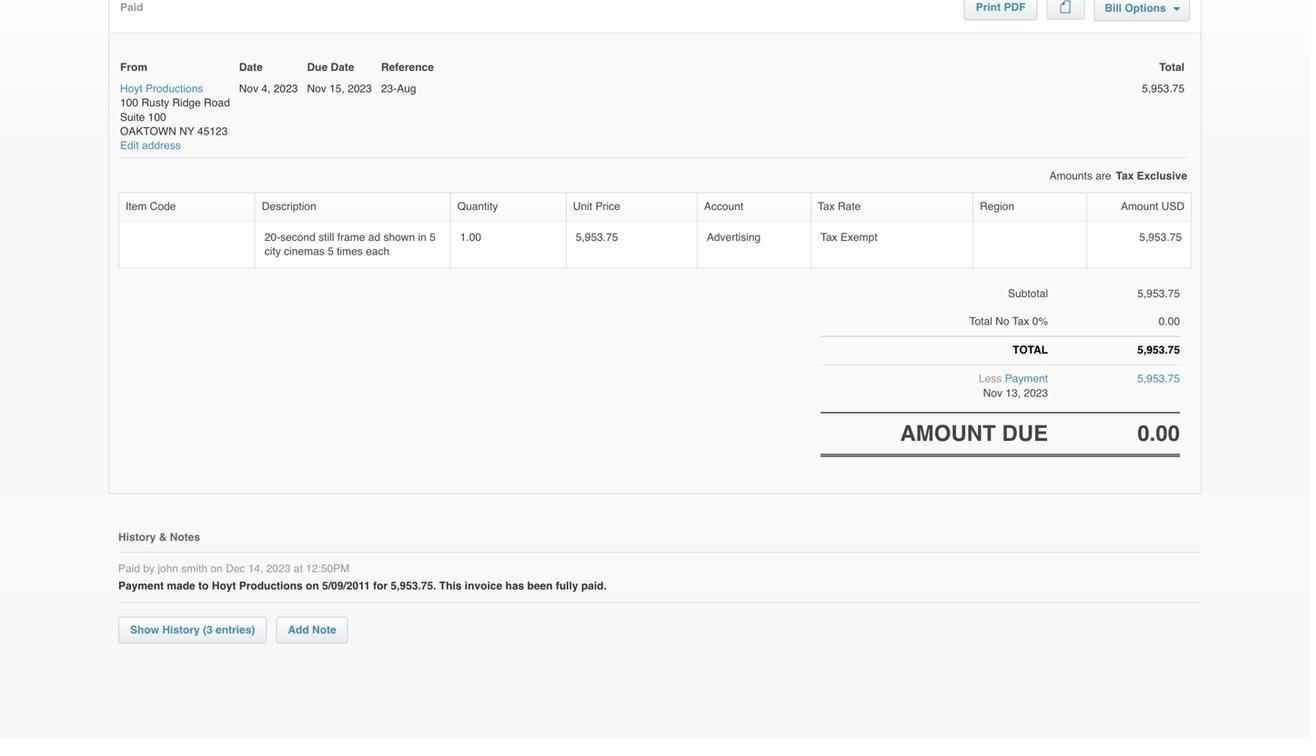 Task type: vqa. For each thing, say whether or not it's contained in the screenshot.


Task type: describe. For each thing, give the bounding box(es) containing it.
20-second still frame ad shown in 5 city cinemas 5 times each
[[265, 231, 436, 258]]

total no tax 0%
[[970, 315, 1048, 328]]

tax left rate
[[818, 200, 835, 213]]

for
[[373, 580, 388, 593]]

paid.
[[581, 580, 607, 593]]

advertising
[[707, 231, 761, 244]]

shown
[[384, 231, 415, 244]]

paid by john smith on dec 14, 2023 at 12:50pm payment made to hoyt productions on 5/09/2011 for 5,953.75. this invoice has been fully paid.
[[118, 563, 607, 593]]

to
[[198, 580, 209, 593]]

2023 right 15,
[[348, 82, 372, 95]]

suite
[[120, 111, 145, 124]]

note
[[312, 624, 336, 637]]

due
[[1002, 421, 1048, 446]]

bill options
[[1105, 2, 1169, 15]]

due
[[307, 61, 328, 74]]

amounts are tax exclusive
[[1050, 170, 1188, 183]]

1 vertical spatial on
[[306, 580, 319, 593]]

rate
[[838, 200, 861, 213]]

add
[[288, 624, 309, 637]]

times
[[337, 245, 363, 258]]

20-
[[265, 231, 280, 244]]

dec
[[226, 563, 245, 576]]

productions inside 'from hoyt productions 100 rusty ridge road suite 100 oaktown ny 45123 edit address'
[[146, 82, 203, 95]]

tax rate
[[818, 200, 861, 213]]

unit price
[[573, 200, 620, 213]]

options
[[1125, 2, 1166, 15]]

quantity
[[458, 200, 498, 213]]

0%
[[1033, 315, 1048, 328]]

add note
[[288, 624, 336, 637]]

item code
[[126, 200, 176, 213]]

hoyt inside 'from hoyt productions 100 rusty ridge road suite 100 oaktown ny 45123 edit address'
[[120, 82, 143, 95]]

been
[[527, 580, 553, 593]]

history & notes
[[118, 532, 200, 544]]

hoyt productions link
[[120, 82, 203, 96]]

print pdf link
[[965, 0, 1037, 20]]

no
[[996, 315, 1010, 328]]

from hoyt productions 100 rusty ridge road suite 100 oaktown ny 45123 edit address
[[120, 61, 230, 152]]

road
[[204, 97, 230, 109]]

2 date from the left
[[331, 61, 354, 74]]

print pdf
[[976, 1, 1026, 14]]

14,
[[248, 563, 263, 576]]

code
[[150, 200, 176, 213]]

13,
[[1006, 387, 1021, 400]]

at
[[294, 563, 303, 576]]

5,953.75 link
[[1138, 373, 1180, 386]]

payment inside less payment nov 13, 2023
[[1005, 373, 1048, 386]]

by
[[143, 563, 155, 576]]

payment link
[[1005, 373, 1048, 386]]

invoice
[[465, 580, 502, 593]]

5,953.75.
[[391, 580, 436, 593]]

are
[[1096, 170, 1112, 183]]

in
[[418, 231, 427, 244]]

2023 inside less payment nov 13, 2023
[[1024, 387, 1048, 400]]

still
[[319, 231, 334, 244]]

each
[[366, 245, 390, 258]]

1 horizontal spatial 5
[[430, 231, 436, 244]]

1 vertical spatial 100
[[148, 111, 166, 124]]

45123
[[197, 125, 228, 138]]

oaktown
[[120, 125, 176, 138]]

amount usd
[[1121, 200, 1185, 213]]

tax right 'are'
[[1116, 170, 1134, 183]]

city
[[265, 245, 281, 258]]

amount
[[900, 421, 996, 446]]

less
[[979, 373, 1002, 386]]

pdf
[[1004, 1, 1026, 14]]

exclusive
[[1137, 170, 1188, 183]]

0 vertical spatial on
[[211, 563, 223, 576]]

has
[[506, 580, 524, 593]]



Task type: locate. For each thing, give the bounding box(es) containing it.
0 vertical spatial history
[[118, 532, 156, 544]]

0 horizontal spatial hoyt
[[120, 82, 143, 95]]

total inside "total 5,953.75"
[[1160, 61, 1185, 74]]

productions up ridge
[[146, 82, 203, 95]]

total
[[1013, 344, 1048, 357]]

0 vertical spatial 100
[[120, 97, 138, 109]]

1 horizontal spatial on
[[306, 580, 319, 593]]

nov down less
[[983, 387, 1003, 400]]

amounts
[[1050, 170, 1093, 183]]

0.00 down 5,953.75 link
[[1138, 421, 1180, 446]]

1 horizontal spatial date
[[331, 61, 354, 74]]

1 horizontal spatial productions
[[239, 580, 303, 593]]

edit address link
[[120, 139, 181, 153]]

2023 down payment link
[[1024, 387, 1048, 400]]

on down 12:50pm
[[306, 580, 319, 593]]

1 vertical spatial productions
[[239, 580, 303, 593]]

5 down still
[[328, 245, 334, 258]]

show history (3 entries)
[[130, 624, 255, 637]]

date up 15,
[[331, 61, 354, 74]]

amount
[[1121, 200, 1159, 213]]

made
[[167, 580, 195, 593]]

paid for paid by john smith on dec 14, 2023 at 12:50pm payment made to hoyt productions on 5/09/2011 for 5,953.75. this invoice has been fully paid.
[[118, 563, 140, 576]]

1.00
[[460, 231, 482, 244]]

1 horizontal spatial 100
[[148, 111, 166, 124]]

0.00 up 5,953.75 link
[[1159, 315, 1180, 328]]

region
[[980, 200, 1015, 213]]

0 vertical spatial payment
[[1005, 373, 1048, 386]]

1 date from the left
[[239, 61, 263, 74]]

hoyt inside paid by john smith on dec 14, 2023 at 12:50pm payment made to hoyt productions on 5/09/2011 for 5,953.75. this invoice has been fully paid.
[[212, 580, 236, 593]]

unit
[[573, 200, 593, 213]]

productions
[[146, 82, 203, 95], [239, 580, 303, 593]]

0 horizontal spatial 100
[[120, 97, 138, 109]]

paid left by
[[118, 563, 140, 576]]

total for total 5,953.75
[[1160, 61, 1185, 74]]

100 down "rusty"
[[148, 111, 166, 124]]

0 horizontal spatial 5
[[328, 245, 334, 258]]

tax exempt
[[821, 231, 878, 244]]

0 horizontal spatial history
[[118, 532, 156, 544]]

0 horizontal spatial on
[[211, 563, 223, 576]]

entries)
[[216, 624, 255, 637]]

ad
[[368, 231, 381, 244]]

less payment nov 13, 2023
[[979, 373, 1048, 400]]

history
[[118, 532, 156, 544], [162, 624, 200, 637]]

productions down 14,
[[239, 580, 303, 593]]

2 horizontal spatial nov
[[983, 387, 1003, 400]]

12:50pm
[[306, 563, 350, 576]]

payment up '13,'
[[1005, 373, 1048, 386]]

address
[[142, 139, 181, 152]]

rusty
[[141, 97, 169, 109]]

date
[[239, 61, 263, 74], [331, 61, 354, 74]]

usd
[[1162, 200, 1185, 213]]

print
[[976, 1, 1001, 14]]

paid
[[120, 1, 143, 14], [118, 563, 140, 576]]

item
[[126, 200, 147, 213]]

(3
[[203, 624, 213, 637]]

2023
[[274, 82, 298, 95], [348, 82, 372, 95], [1024, 387, 1048, 400], [266, 563, 291, 576]]

aug
[[397, 82, 416, 95]]

notes
[[170, 532, 200, 544]]

0 vertical spatial total
[[1160, 61, 1185, 74]]

hoyt right to
[[212, 580, 236, 593]]

paid for paid
[[120, 1, 143, 14]]

subtotal
[[1008, 288, 1048, 300]]

cinemas
[[284, 245, 325, 258]]

total left the no
[[970, 315, 993, 328]]

second
[[280, 231, 316, 244]]

date nov 4, 2023 due date nov 15, 2023 reference 23-aug
[[239, 61, 434, 95]]

reference
[[381, 61, 434, 74]]

5
[[430, 231, 436, 244], [328, 245, 334, 258]]

total down options
[[1160, 61, 1185, 74]]

5/09/2011
[[322, 580, 370, 593]]

1 horizontal spatial hoyt
[[212, 580, 236, 593]]

1 horizontal spatial payment
[[1005, 373, 1048, 386]]

paid up the from
[[120, 1, 143, 14]]

nov
[[239, 82, 259, 95], [307, 82, 327, 95], [983, 387, 1003, 400]]

fully
[[556, 580, 578, 593]]

tax left exempt
[[821, 231, 838, 244]]

5,953.75
[[1142, 82, 1185, 95], [576, 231, 618, 244], [1140, 231, 1182, 244], [1138, 288, 1180, 300], [1138, 344, 1180, 357], [1138, 373, 1180, 386]]

payment
[[1005, 373, 1048, 386], [118, 580, 164, 593]]

bill
[[1105, 2, 1122, 15]]

total
[[1160, 61, 1185, 74], [970, 315, 993, 328]]

100
[[120, 97, 138, 109], [148, 111, 166, 124]]

total 5,953.75
[[1142, 61, 1185, 95]]

ridge
[[172, 97, 201, 109]]

0 vertical spatial hoyt
[[120, 82, 143, 95]]

0 horizontal spatial total
[[970, 315, 993, 328]]

1 vertical spatial total
[[970, 315, 993, 328]]

1 horizontal spatial nov
[[307, 82, 327, 95]]

account
[[704, 200, 744, 213]]

1 vertical spatial paid
[[118, 563, 140, 576]]

1 horizontal spatial total
[[1160, 61, 1185, 74]]

amount due
[[900, 421, 1048, 446]]

2023 left at
[[266, 563, 291, 576]]

5 right in
[[430, 231, 436, 244]]

nov left 4,
[[239, 82, 259, 95]]

1 horizontal spatial history
[[162, 624, 200, 637]]

23-
[[381, 82, 397, 95]]

&
[[159, 532, 167, 544]]

0 vertical spatial paid
[[120, 1, 143, 14]]

1 vertical spatial 0.00
[[1138, 421, 1180, 446]]

0.00 for amount due
[[1138, 421, 1180, 446]]

productions inside paid by john smith on dec 14, 2023 at 12:50pm payment made to hoyt productions on 5/09/2011 for 5,953.75. this invoice has been fully paid.
[[239, 580, 303, 593]]

add note link
[[276, 617, 348, 644]]

4,
[[262, 82, 271, 95]]

1 vertical spatial payment
[[118, 580, 164, 593]]

0 horizontal spatial nov
[[239, 82, 259, 95]]

exempt
[[841, 231, 878, 244]]

this
[[439, 580, 462, 593]]

total for total no tax 0%
[[970, 315, 993, 328]]

from
[[120, 61, 147, 74]]

0 horizontal spatial payment
[[118, 580, 164, 593]]

john
[[158, 563, 178, 576]]

0 vertical spatial 0.00
[[1159, 315, 1180, 328]]

0.00
[[1159, 315, 1180, 328], [1138, 421, 1180, 446]]

15,
[[330, 82, 345, 95]]

1 vertical spatial hoyt
[[212, 580, 236, 593]]

2023 right 4,
[[274, 82, 298, 95]]

history left &
[[118, 532, 156, 544]]

1 vertical spatial 5
[[328, 245, 334, 258]]

on
[[211, 563, 223, 576], [306, 580, 319, 593]]

payment inside paid by john smith on dec 14, 2023 at 12:50pm payment made to hoyt productions on 5/09/2011 for 5,953.75. this invoice has been fully paid.
[[118, 580, 164, 593]]

nov left 15,
[[307, 82, 327, 95]]

0.00 for total no tax 0%
[[1159, 315, 1180, 328]]

0 vertical spatial productions
[[146, 82, 203, 95]]

show history (3 entries) link
[[118, 617, 267, 644]]

1 vertical spatial history
[[162, 624, 200, 637]]

edit
[[120, 139, 139, 152]]

paid inside paid by john smith on dec 14, 2023 at 12:50pm payment made to hoyt productions on 5/09/2011 for 5,953.75. this invoice has been fully paid.
[[118, 563, 140, 576]]

0 vertical spatial 5
[[430, 231, 436, 244]]

0 horizontal spatial date
[[239, 61, 263, 74]]

100 up suite
[[120, 97, 138, 109]]

nov inside less payment nov 13, 2023
[[983, 387, 1003, 400]]

payment down by
[[118, 580, 164, 593]]

on left dec
[[211, 563, 223, 576]]

0 horizontal spatial productions
[[146, 82, 203, 95]]

description
[[262, 200, 316, 213]]

history left the (3
[[162, 624, 200, 637]]

2023 inside paid by john smith on dec 14, 2023 at 12:50pm payment made to hoyt productions on 5/09/2011 for 5,953.75. this invoice has been fully paid.
[[266, 563, 291, 576]]

price
[[596, 200, 620, 213]]

hoyt down the from
[[120, 82, 143, 95]]

show
[[130, 624, 159, 637]]

date up 4,
[[239, 61, 263, 74]]

tax
[[1116, 170, 1134, 183], [818, 200, 835, 213], [821, 231, 838, 244], [1013, 315, 1030, 328]]

tax right the no
[[1013, 315, 1030, 328]]

ny
[[179, 125, 194, 138]]

frame
[[337, 231, 365, 244]]



